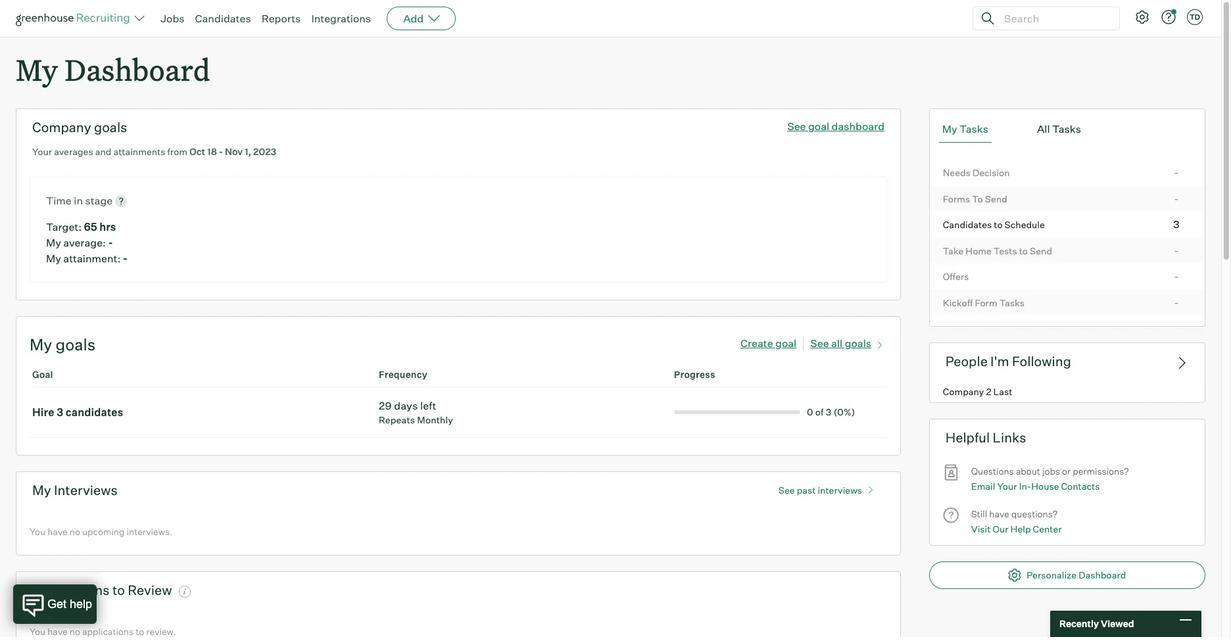 Task type: vqa. For each thing, say whether or not it's contained in the screenshot.
topmost the
no



Task type: locate. For each thing, give the bounding box(es) containing it.
1 vertical spatial company
[[943, 386, 985, 397]]

see left the all
[[811, 337, 829, 350]]

and
[[95, 146, 111, 157]]

2 vertical spatial see
[[779, 485, 795, 496]]

2 horizontal spatial tasks
[[1053, 123, 1082, 136]]

0 vertical spatial to
[[994, 219, 1003, 230]]

to
[[994, 219, 1003, 230], [1020, 245, 1028, 256], [112, 582, 125, 599]]

1 vertical spatial goal
[[776, 337, 797, 350]]

links
[[993, 430, 1027, 446]]

29
[[379, 399, 392, 412]]

take home tests to send
[[943, 245, 1053, 256]]

have inside "still have questions? visit our help center"
[[990, 509, 1010, 520]]

interviews
[[54, 482, 118, 499]]

send right to
[[986, 193, 1008, 204]]

goal for create
[[776, 337, 797, 350]]

send down "schedule"
[[1030, 245, 1053, 256]]

recently viewed
[[1060, 619, 1135, 630]]

1 vertical spatial have
[[47, 526, 68, 537]]

visit our help center link
[[972, 522, 1062, 537]]

tasks inside button
[[1053, 123, 1082, 136]]

following
[[1013, 353, 1072, 370]]

goals for my goals
[[56, 335, 96, 354]]

tab list containing my tasks
[[939, 116, 1196, 143]]

see for company goals
[[788, 120, 806, 133]]

0 vertical spatial see
[[788, 120, 806, 133]]

goals
[[94, 119, 127, 136], [56, 335, 96, 354], [845, 337, 872, 350]]

progress bar
[[674, 410, 801, 414]]

time in
[[46, 194, 85, 207]]

form
[[975, 297, 998, 308]]

tasks for my tasks
[[960, 123, 989, 136]]

1 horizontal spatial 3
[[826, 406, 832, 418]]

0
[[807, 406, 814, 418]]

tasks inside 'button'
[[960, 123, 989, 136]]

tasks for all tasks
[[1053, 123, 1082, 136]]

hire 3 candidates
[[32, 406, 123, 419]]

1 vertical spatial candidates
[[943, 219, 992, 230]]

td button
[[1188, 9, 1203, 25]]

have for questions?
[[990, 509, 1010, 520]]

0 vertical spatial candidates
[[195, 12, 251, 25]]

1 vertical spatial send
[[1030, 245, 1053, 256]]

1 horizontal spatial have
[[990, 509, 1010, 520]]

email your in-house contacts link
[[972, 480, 1100, 494]]

goal right create
[[776, 337, 797, 350]]

(0%)
[[834, 406, 856, 418]]

candidates
[[66, 406, 123, 419]]

29 days left repeats monthly
[[379, 399, 453, 426]]

to for schedule
[[994, 219, 1003, 230]]

to for review
[[112, 582, 125, 599]]

send
[[986, 193, 1008, 204], [1030, 245, 1053, 256]]

frequency
[[379, 369, 428, 380]]

65
[[84, 220, 97, 233]]

take
[[943, 245, 964, 256]]

to up take home tests to send
[[994, 219, 1003, 230]]

integrations link
[[311, 12, 371, 25]]

company
[[32, 119, 91, 136], [943, 386, 985, 397]]

dashboard
[[65, 50, 210, 89], [1079, 570, 1127, 581]]

0 horizontal spatial candidates
[[195, 12, 251, 25]]

company for company 2 last
[[943, 386, 985, 397]]

1 vertical spatial see
[[811, 337, 829, 350]]

1 horizontal spatial goal
[[809, 120, 830, 133]]

jobs
[[1043, 466, 1061, 477]]

see left dashboard
[[788, 120, 806, 133]]

candidates down forms to send on the right top of the page
[[943, 219, 992, 230]]

my
[[16, 50, 58, 89], [943, 123, 958, 136], [46, 236, 61, 249], [46, 252, 61, 265], [30, 335, 52, 354], [32, 482, 51, 499]]

2 vertical spatial to
[[112, 582, 125, 599]]

dashboard
[[832, 120, 885, 133]]

1 horizontal spatial dashboard
[[1079, 570, 1127, 581]]

email
[[972, 481, 996, 492]]

configure image
[[1135, 9, 1151, 25]]

1 horizontal spatial send
[[1030, 245, 1053, 256]]

Search text field
[[1001, 9, 1108, 28]]

personalize dashboard
[[1027, 570, 1127, 581]]

create goal
[[741, 337, 797, 350]]

0 vertical spatial have
[[990, 509, 1010, 520]]

see all goals
[[811, 337, 872, 350]]

averages
[[54, 146, 93, 157]]

interviews.
[[127, 526, 173, 537]]

0 horizontal spatial to
[[112, 582, 125, 599]]

have left no
[[47, 526, 68, 537]]

0 vertical spatial company
[[32, 119, 91, 136]]

2
[[987, 386, 992, 397]]

company left the 2
[[943, 386, 985, 397]]

3
[[1174, 218, 1180, 231], [57, 406, 63, 419], [826, 406, 832, 418]]

dashboard up recently viewed
[[1079, 570, 1127, 581]]

helpful links
[[946, 430, 1027, 446]]

goal left dashboard
[[809, 120, 830, 133]]

0 horizontal spatial your
[[32, 146, 52, 157]]

1 horizontal spatial candidates
[[943, 219, 992, 230]]

time
[[46, 194, 72, 207]]

1 horizontal spatial to
[[994, 219, 1003, 230]]

all tasks button
[[1034, 116, 1085, 143]]

my interviews
[[32, 482, 118, 499]]

helpful
[[946, 430, 990, 446]]

tasks right all
[[1053, 123, 1082, 136]]

create goal link
[[741, 337, 811, 350]]

candidates
[[195, 12, 251, 25], [943, 219, 992, 230]]

tests
[[994, 245, 1018, 256]]

your left in-
[[998, 481, 1018, 492]]

0 vertical spatial dashboard
[[65, 50, 210, 89]]

0 horizontal spatial have
[[47, 526, 68, 537]]

jobs
[[161, 12, 185, 25]]

nov
[[225, 146, 243, 157]]

see past interviews link
[[772, 479, 885, 496]]

permissions?
[[1073, 466, 1130, 477]]

have up our
[[990, 509, 1010, 520]]

tasks up needs decision
[[960, 123, 989, 136]]

see
[[788, 120, 806, 133], [811, 337, 829, 350], [779, 485, 795, 496]]

0 vertical spatial your
[[32, 146, 52, 157]]

hrs
[[99, 220, 116, 233]]

tab list
[[939, 116, 1196, 143]]

1 horizontal spatial company
[[943, 386, 985, 397]]

my dashboard
[[16, 50, 210, 89]]

18
[[207, 146, 217, 157]]

see left past
[[779, 485, 795, 496]]

0 horizontal spatial company
[[32, 119, 91, 136]]

questions about jobs or permissions? email your in-house contacts
[[972, 466, 1130, 492]]

our
[[993, 524, 1009, 535]]

to right the tests
[[1020, 245, 1028, 256]]

your left 'averages'
[[32, 146, 52, 157]]

1 vertical spatial your
[[998, 481, 1018, 492]]

1 vertical spatial dashboard
[[1079, 570, 1127, 581]]

0 horizontal spatial dashboard
[[65, 50, 210, 89]]

decision
[[973, 167, 1010, 178]]

attainment:
[[63, 252, 121, 265]]

0 horizontal spatial goal
[[776, 337, 797, 350]]

company for company goals
[[32, 119, 91, 136]]

target: 65 hrs my average: - my attainment: -
[[46, 220, 128, 265]]

needs
[[943, 167, 971, 178]]

0 horizontal spatial tasks
[[960, 123, 989, 136]]

company up 'averages'
[[32, 119, 91, 136]]

candidates right 'jobs' link
[[195, 12, 251, 25]]

0 vertical spatial goal
[[809, 120, 830, 133]]

see inside see past interviews link
[[779, 485, 795, 496]]

all
[[1038, 123, 1051, 136]]

0 horizontal spatial send
[[986, 193, 1008, 204]]

tasks right form
[[1000, 297, 1025, 308]]

2 horizontal spatial to
[[1020, 245, 1028, 256]]

my inside 'button'
[[943, 123, 958, 136]]

1 vertical spatial to
[[1020, 245, 1028, 256]]

add button
[[387, 7, 456, 30]]

to left review
[[112, 582, 125, 599]]

you have no upcoming interviews.
[[30, 526, 173, 537]]

1 horizontal spatial tasks
[[1000, 297, 1025, 308]]

my for interviews
[[32, 482, 51, 499]]

your
[[32, 146, 52, 157], [998, 481, 1018, 492]]

dashboard down 'jobs' link
[[65, 50, 210, 89]]

0 of 3 (0%)
[[807, 406, 856, 418]]

1 horizontal spatial your
[[998, 481, 1018, 492]]

my tasks button
[[939, 116, 992, 143]]



Task type: describe. For each thing, give the bounding box(es) containing it.
all
[[832, 337, 843, 350]]

see goal dashboard
[[788, 120, 885, 133]]

last
[[994, 386, 1013, 397]]

company 2 last
[[943, 386, 1013, 397]]

integrations
[[311, 12, 371, 25]]

left
[[420, 399, 437, 412]]

create
[[741, 337, 774, 350]]

applications
[[32, 582, 110, 599]]

see goal dashboard link
[[788, 120, 885, 133]]

questions
[[972, 466, 1014, 477]]

hire
[[32, 406, 54, 419]]

my for goals
[[30, 335, 52, 354]]

questions?
[[1012, 509, 1058, 520]]

monthly
[[417, 414, 453, 426]]

from
[[167, 146, 188, 157]]

applications to review
[[32, 582, 172, 599]]

my goals
[[30, 335, 96, 354]]

personalize dashboard link
[[930, 562, 1206, 590]]

see for my interviews
[[779, 485, 795, 496]]

stage
[[85, 194, 113, 207]]

td button
[[1185, 7, 1206, 28]]

have for no
[[47, 526, 68, 537]]

company goals
[[32, 119, 127, 136]]

visit
[[972, 524, 991, 535]]

oct
[[190, 146, 205, 157]]

see inside 'link'
[[811, 337, 829, 350]]

forms
[[943, 193, 971, 204]]

repeats
[[379, 414, 415, 426]]

reports link
[[262, 12, 301, 25]]

greenhouse recruiting image
[[16, 11, 134, 26]]

my for tasks
[[943, 123, 958, 136]]

average:
[[63, 236, 106, 249]]

see past interviews
[[779, 485, 863, 496]]

add
[[403, 12, 424, 25]]

house
[[1032, 481, 1060, 492]]

viewed
[[1101, 619, 1135, 630]]

upcoming
[[82, 526, 125, 537]]

goal
[[32, 369, 53, 380]]

candidates to schedule
[[943, 219, 1045, 230]]

in-
[[1020, 481, 1032, 492]]

of
[[816, 406, 824, 418]]

home
[[966, 245, 992, 256]]

still
[[972, 509, 988, 520]]

kickoff form tasks
[[943, 297, 1025, 308]]

recently
[[1060, 619, 1100, 630]]

dashboard for my dashboard
[[65, 50, 210, 89]]

reports
[[262, 12, 301, 25]]

goals inside 'link'
[[845, 337, 872, 350]]

progress
[[674, 369, 716, 380]]

goals for company goals
[[94, 119, 127, 136]]

goal for see
[[809, 120, 830, 133]]

your averages and attainments from oct 18 - nov 1, 2023
[[32, 146, 277, 157]]

0 vertical spatial send
[[986, 193, 1008, 204]]

no
[[70, 526, 80, 537]]

offers
[[943, 271, 969, 282]]

people i'm following
[[946, 353, 1072, 370]]

candidates for candidates
[[195, 12, 251, 25]]

people
[[946, 353, 988, 370]]

help
[[1011, 524, 1031, 535]]

your inside questions about jobs or permissions? email your in-house contacts
[[998, 481, 1018, 492]]

about
[[1016, 466, 1041, 477]]

personalize
[[1027, 570, 1077, 581]]

1,
[[245, 146, 251, 157]]

contacts
[[1062, 481, 1100, 492]]

0 horizontal spatial 3
[[57, 406, 63, 419]]

see all goals link
[[811, 334, 888, 350]]

review
[[128, 582, 172, 599]]

2 horizontal spatial 3
[[1174, 218, 1180, 231]]

dashboard for personalize dashboard
[[1079, 570, 1127, 581]]

interviews
[[818, 485, 863, 496]]

jobs link
[[161, 12, 185, 25]]

needs decision
[[943, 167, 1010, 178]]

center
[[1033, 524, 1062, 535]]

my for dashboard
[[16, 50, 58, 89]]

or
[[1063, 466, 1071, 477]]

in
[[74, 194, 83, 207]]

still have questions? visit our help center
[[972, 509, 1062, 535]]

schedule
[[1005, 219, 1045, 230]]

target:
[[46, 220, 82, 233]]

candidates for candidates to schedule
[[943, 219, 992, 230]]

forms to send
[[943, 193, 1008, 204]]

company 2 last link
[[930, 380, 1205, 403]]

you
[[30, 526, 45, 537]]

all tasks
[[1038, 123, 1082, 136]]



